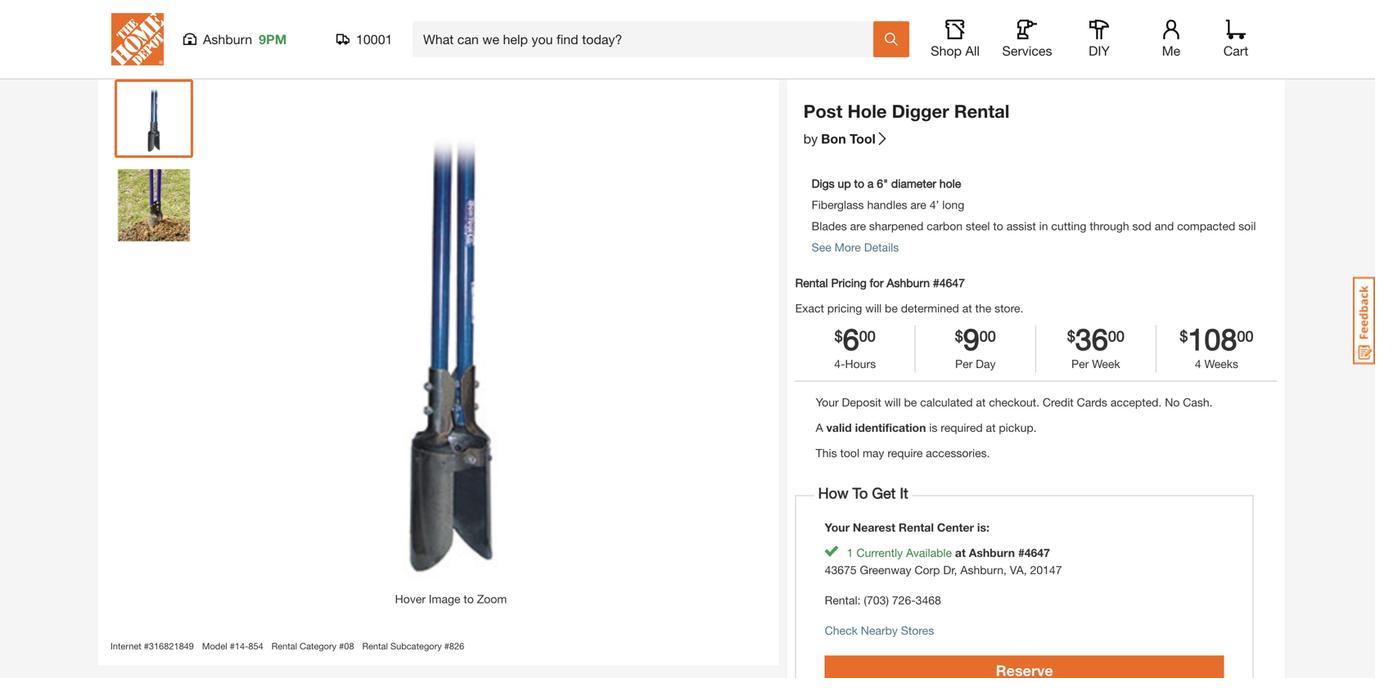 Task type: vqa. For each thing, say whether or not it's contained in the screenshot.
%) inside $ 279 00 $ 349 . 00 Save $ 70 . 00 ( 20 %) Limit 3 per order
no



Task type: locate. For each thing, give the bounding box(es) containing it.
rental right equipment
[[376, 27, 409, 41]]

will down for
[[866, 302, 882, 315]]

1 $ from the left
[[835, 328, 843, 345]]

$ inside $ 9 00
[[955, 328, 964, 345]]

0 vertical spatial 4647
[[940, 276, 965, 290]]

per for 9
[[956, 358, 973, 371]]

post right 10001
[[430, 27, 453, 41]]

3468
[[916, 594, 941, 608]]

1 00 from the left
[[860, 328, 876, 345]]

tool
[[158, 27, 179, 41], [850, 131, 876, 147]]

, left the 20147
[[1024, 564, 1027, 577]]

post up bon
[[804, 100, 843, 122]]

1 horizontal spatial per
[[1072, 358, 1089, 371]]

3 , from the left
[[1024, 564, 1027, 577]]

post
[[430, 27, 453, 41], [804, 100, 843, 122]]

diy button
[[1073, 20, 1126, 59]]

sharpened
[[870, 219, 924, 233]]

1 horizontal spatial 4647
[[1025, 547, 1050, 560]]

4-hours
[[835, 358, 876, 371]]

carbon
[[927, 219, 963, 233]]

1 horizontal spatial post
[[804, 100, 843, 122]]

0 horizontal spatial 4647
[[940, 276, 965, 290]]

your nearest rental center is:
[[825, 521, 990, 535]]

home link
[[106, 27, 137, 41]]

bon tool
[[821, 131, 876, 147]]

0 horizontal spatial to
[[464, 593, 474, 606]]

me
[[1162, 43, 1181, 59]]

check nearby stores link
[[825, 624, 934, 638]]

# right the subcategory
[[444, 642, 449, 652]]

, left the va in the bottom of the page
[[1004, 564, 1007, 577]]

1 vertical spatial are
[[850, 219, 866, 233]]

43675
[[825, 564, 857, 577]]

per left the week
[[1072, 358, 1089, 371]]

1 vertical spatial digger
[[892, 100, 950, 122]]

compacted
[[1178, 219, 1236, 233]]

ashburn down is:
[[969, 547, 1015, 560]]

see more details link
[[812, 241, 899, 254]]

00 up day
[[980, 328, 996, 345]]

0 horizontal spatial hole
[[456, 27, 480, 41]]

0 vertical spatial post
[[430, 27, 453, 41]]

deposit
[[842, 396, 882, 410]]

2 horizontal spatial ,
[[1024, 564, 1027, 577]]

more
[[835, 241, 861, 254]]

0 vertical spatial are
[[911, 198, 927, 212]]

at left the
[[963, 302, 972, 315]]

00 for 108
[[1238, 328, 1254, 345]]

0 horizontal spatial post
[[430, 27, 453, 41]]

4 00 from the left
[[1238, 328, 1254, 345]]

shop
[[931, 43, 962, 59]]

4647 up the 20147
[[1025, 547, 1050, 560]]

108 dollars and 00 cents element
[[1157, 322, 1277, 357], [1188, 322, 1238, 357], [1180, 325, 1188, 353], [1238, 325, 1254, 353]]

are up the see more details link
[[850, 219, 866, 233]]

image
[[429, 593, 461, 606]]

equipment
[[318, 27, 373, 41]]

stores
[[901, 624, 934, 638]]

your
[[816, 396, 839, 410], [825, 521, 850, 535]]

to for zoom
[[464, 593, 474, 606]]

at up required
[[976, 396, 986, 410]]

are
[[911, 198, 927, 212], [850, 219, 866, 233]]

4647
[[940, 276, 965, 290], [1025, 547, 1050, 560]]

2 vertical spatial to
[[464, 593, 474, 606]]

by
[[804, 131, 818, 147]]

a
[[816, 421, 824, 435]]

no
[[1165, 396, 1180, 410]]

0 vertical spatial will
[[866, 302, 882, 315]]

3 $ from the left
[[1068, 328, 1076, 345]]

ashburn right dr
[[961, 564, 1004, 577]]

9 dollars and 00 cents element containing $
[[955, 325, 964, 353]]

1 horizontal spatial to
[[854, 177, 865, 190]]

be
[[885, 302, 898, 315], [904, 396, 917, 410]]

a valid identification is required at pickup.
[[816, 421, 1037, 435]]

1 vertical spatial tool
[[850, 131, 876, 147]]

00 up the week
[[1109, 328, 1125, 345]]

$ inside '$ 36 00'
[[1068, 328, 1076, 345]]

1 vertical spatial 4647
[[1025, 547, 1050, 560]]

00 inside $ 9 00
[[980, 328, 996, 345]]

6
[[843, 322, 860, 357]]

be down rental pricing for ashburn # 4647 at the top right of page
[[885, 302, 898, 315]]

0 vertical spatial hole
[[456, 27, 480, 41]]

What can we help you find today? search field
[[423, 22, 873, 56]]

feedback link image
[[1353, 277, 1376, 365]]

1 horizontal spatial digger
[[892, 100, 950, 122]]

0 horizontal spatial digger
[[483, 27, 517, 41]]

1 horizontal spatial tool
[[850, 131, 876, 147]]

internet
[[111, 642, 141, 652]]

all
[[966, 43, 980, 59]]

# up the va in the bottom of the page
[[1019, 547, 1025, 560]]

ashburn up exact pricing will be determined at the store.
[[887, 276, 930, 290]]

$ inside $ 6 00
[[835, 328, 843, 345]]

2 per from the left
[[1072, 358, 1089, 371]]

00 up weeks
[[1238, 328, 1254, 345]]

your for your nearest rental center is:
[[825, 521, 850, 535]]

hover image to zoom link
[[206, 100, 697, 608]]

00 inside $ 108 00
[[1238, 328, 1254, 345]]

is:
[[978, 521, 990, 535]]

9 dollars and 00 cents element containing 00
[[980, 325, 996, 353]]

1 horizontal spatial are
[[911, 198, 927, 212]]

lawn & garden equipment rental
[[236, 27, 409, 41]]

long
[[943, 198, 965, 212]]

your for your deposit will be calculated at checkout. credit cards accepted. no cash.
[[816, 396, 839, 410]]

$ inside $ 108 00
[[1180, 328, 1188, 345]]

1 vertical spatial post
[[804, 100, 843, 122]]

36 dollars and 00 cents element containing $
[[1068, 325, 1076, 353]]

hole for post hole digger rental
[[848, 100, 887, 122]]

1 vertical spatial to
[[994, 219, 1004, 233]]

0 vertical spatial digger
[[483, 27, 517, 41]]

your up a on the right bottom of page
[[816, 396, 839, 410]]

at left pickup.
[[986, 421, 996, 435]]

2 00 from the left
[[980, 328, 996, 345]]

00 inside $ 6 00
[[860, 328, 876, 345]]

,
[[954, 564, 958, 577], [1004, 564, 1007, 577], [1024, 564, 1027, 577]]

be up "a valid identification is required at pickup."
[[904, 396, 917, 410]]

0 horizontal spatial will
[[866, 302, 882, 315]]

cutting
[[1052, 219, 1087, 233]]

4 weeks
[[1195, 358, 1239, 371]]

me button
[[1146, 20, 1198, 59]]

this tool may require accessories.
[[816, 447, 990, 460]]

to
[[853, 485, 868, 502]]

tool right "home" link
[[158, 27, 179, 41]]

6"
[[877, 177, 888, 190]]

6 dollars and 00 cents element
[[796, 322, 915, 357], [843, 322, 860, 357], [835, 325, 843, 353], [860, 325, 876, 353]]

to left a
[[854, 177, 865, 190]]

to left zoom on the bottom of the page
[[464, 593, 474, 606]]

in
[[1040, 219, 1049, 233]]

00 up hours
[[860, 328, 876, 345]]

1 horizontal spatial will
[[885, 396, 901, 410]]

0 vertical spatial to
[[854, 177, 865, 190]]

4647 inside 1 currently available at ashburn # 4647 43675 greenway corp dr , ashburn , va , 20147
[[1025, 547, 1050, 560]]

cart link
[[1218, 20, 1254, 59]]

2 , from the left
[[1004, 564, 1007, 577]]

available
[[906, 547, 952, 560]]

00 for 36
[[1109, 328, 1125, 345]]

see
[[812, 241, 832, 254]]

this
[[816, 447, 837, 460]]

0 vertical spatial your
[[816, 396, 839, 410]]

1 vertical spatial your
[[825, 521, 850, 535]]

0 vertical spatial tool
[[158, 27, 179, 41]]

digger
[[483, 27, 517, 41], [892, 100, 950, 122]]

ashburn 9pm
[[203, 32, 287, 47]]

blades
[[812, 219, 847, 233]]

6 dollars and 00 cents element containing $
[[835, 325, 843, 353]]

4647 up 'determined'
[[940, 276, 965, 290]]

your up 1
[[825, 521, 850, 535]]

2 $ from the left
[[955, 328, 964, 345]]

tool right bon
[[850, 131, 876, 147]]

how to get it
[[814, 485, 913, 502]]

0 horizontal spatial tool
[[158, 27, 179, 41]]

are left 4'
[[911, 198, 927, 212]]

exact
[[796, 302, 824, 315]]

, right corp
[[954, 564, 958, 577]]

rental
[[182, 27, 215, 41], [376, 27, 409, 41], [955, 100, 1010, 122], [796, 276, 828, 290], [899, 521, 934, 535], [272, 642, 297, 652], [362, 642, 388, 652]]

108 dollars and 00 cents element containing 00
[[1238, 325, 1254, 353]]

4 $ from the left
[[1180, 328, 1188, 345]]

1 horizontal spatial ,
[[1004, 564, 1007, 577]]

to for a
[[854, 177, 865, 190]]

post for post hole digger
[[430, 27, 453, 41]]

check
[[825, 624, 858, 638]]

1 vertical spatial hole
[[848, 100, 887, 122]]

rental up 'available' at the bottom of page
[[899, 521, 934, 535]]

36 dollars and 00 cents element containing 00
[[1109, 325, 1125, 353]]

1 per from the left
[[956, 358, 973, 371]]

it
[[900, 485, 909, 502]]

00 for 9
[[980, 328, 996, 345]]

36
[[1076, 322, 1109, 357]]

2 horizontal spatial to
[[994, 219, 1004, 233]]

day
[[976, 358, 996, 371]]

post hole digger bontool lg 2.1 image
[[118, 169, 190, 242]]

1 horizontal spatial be
[[904, 396, 917, 410]]

1 vertical spatial be
[[904, 396, 917, 410]]

0 horizontal spatial be
[[885, 302, 898, 315]]

to right steel
[[994, 219, 1004, 233]]

per left day
[[956, 358, 973, 371]]

per week
[[1072, 358, 1121, 371]]

hole
[[456, 27, 480, 41], [848, 100, 887, 122]]

$ for 108
[[1180, 328, 1188, 345]]

0 vertical spatial be
[[885, 302, 898, 315]]

at for determined
[[963, 302, 972, 315]]

at for calculated
[[976, 396, 986, 410]]

$ 9 00
[[955, 322, 996, 357]]

currently
[[857, 547, 903, 560]]

at down center
[[955, 547, 966, 560]]

post hole digger
[[430, 27, 517, 41]]

per for 36
[[1072, 358, 1089, 371]]

9
[[964, 322, 980, 357]]

1 currently available at ashburn # 4647 43675 greenway corp dr , ashburn , va , 20147
[[825, 547, 1062, 577]]

pricing
[[828, 302, 862, 315]]

will up 'identification' on the bottom right of the page
[[885, 396, 901, 410]]

at
[[963, 302, 972, 315], [976, 396, 986, 410], [986, 421, 996, 435], [955, 547, 966, 560]]

rental pricing for ashburn # 4647
[[796, 276, 965, 290]]

1 vertical spatial will
[[885, 396, 901, 410]]

0 horizontal spatial per
[[956, 358, 973, 371]]

3 00 from the left
[[1109, 328, 1125, 345]]

assist
[[1007, 219, 1036, 233]]

post hole digger bontool lg.0 image
[[118, 83, 190, 155]]

00 inside '$ 36 00'
[[1109, 328, 1125, 345]]

9 dollars and 00 cents element
[[916, 322, 1036, 357], [964, 322, 980, 357], [955, 325, 964, 353], [980, 325, 996, 353]]

and
[[1155, 219, 1174, 233]]

36 dollars and 00 cents element
[[1036, 322, 1156, 357], [1076, 322, 1109, 357], [1068, 325, 1076, 353], [1109, 325, 1125, 353]]

1 horizontal spatial hole
[[848, 100, 887, 122]]

0 horizontal spatial ,
[[954, 564, 958, 577]]

$ 6 00
[[835, 322, 876, 357]]



Task type: describe. For each thing, give the bounding box(es) containing it.
316821849
[[149, 642, 194, 652]]

08
[[344, 642, 354, 652]]

accessories.
[[926, 447, 990, 460]]

cart
[[1224, 43, 1249, 59]]

# up 'determined'
[[933, 276, 940, 290]]

4
[[1195, 358, 1202, 371]]

# inside 1 currently available at ashburn # 4647 43675 greenway corp dr , ashburn , va , 20147
[[1019, 547, 1025, 560]]

at for required
[[986, 421, 996, 435]]

for
[[870, 276, 884, 290]]

post for post hole digger rental
[[804, 100, 843, 122]]

bon
[[821, 131, 846, 147]]

accepted.
[[1111, 396, 1162, 410]]

tool rental link
[[158, 27, 215, 41]]

726-
[[892, 594, 916, 608]]

check nearby stores
[[825, 624, 934, 638]]

826
[[449, 642, 464, 652]]

# right category
[[339, 642, 344, 652]]

services
[[1003, 43, 1053, 59]]

a
[[868, 177, 874, 190]]

handles
[[867, 198, 908, 212]]

will for deposit
[[885, 396, 901, 410]]

week
[[1092, 358, 1121, 371]]

diameter
[[892, 177, 937, 190]]

shop all button
[[929, 20, 982, 59]]

per day
[[956, 358, 996, 371]]

rental right 08
[[362, 642, 388, 652]]

will for pricing
[[866, 302, 882, 315]]

$ 108 00
[[1180, 322, 1254, 357]]

model
[[202, 642, 227, 652]]

identification
[[855, 421, 926, 435]]

category
[[300, 642, 337, 652]]

calculated
[[921, 396, 973, 410]]

(703)
[[864, 594, 889, 608]]

nearest
[[853, 521, 896, 535]]

rental left lawn
[[182, 27, 215, 41]]

1
[[847, 547, 854, 560]]

&
[[266, 27, 274, 41]]

your deposit will be calculated at checkout. credit cards accepted. no cash.
[[816, 396, 1213, 410]]

digger for post hole digger
[[483, 27, 517, 41]]

# right model
[[230, 642, 235, 652]]

greenway
[[860, 564, 912, 577]]

weeks
[[1205, 358, 1239, 371]]

internet # 316821849 model # 14-854 rental category # 08 rental subcategory # 826
[[111, 642, 464, 652]]

ashburn left &
[[203, 32, 252, 47]]

1 , from the left
[[954, 564, 958, 577]]

6 dollars and 00 cents element containing 00
[[860, 325, 876, 353]]

garden
[[277, 27, 315, 41]]

soil
[[1239, 219, 1256, 233]]

digger for post hole digger rental
[[892, 100, 950, 122]]

9pm
[[259, 32, 287, 47]]

services button
[[1001, 20, 1054, 59]]

hours
[[845, 358, 876, 371]]

108 dollars and 00 cents element containing $
[[1180, 325, 1188, 353]]

credit
[[1043, 396, 1074, 410]]

cards
[[1077, 396, 1108, 410]]

the home depot logo image
[[111, 13, 164, 66]]

be for determined
[[885, 302, 898, 315]]

$ for 6
[[835, 328, 843, 345]]

rental down "all"
[[955, 100, 1010, 122]]

4'
[[930, 198, 939, 212]]

pickup.
[[999, 421, 1037, 435]]

hover image to zoom
[[395, 593, 507, 606]]

pricing
[[831, 276, 867, 290]]

corp
[[915, 564, 940, 577]]

00 for 6
[[860, 328, 876, 345]]

require
[[888, 447, 923, 460]]

lawn & garden equipment rental link
[[236, 27, 409, 41]]

$ for 9
[[955, 328, 964, 345]]

digs
[[812, 177, 835, 190]]

may
[[863, 447, 885, 460]]

be for calculated
[[904, 396, 917, 410]]

center
[[937, 521, 974, 535]]

10001 button
[[337, 31, 393, 47]]

rental right 854 in the bottom left of the page
[[272, 642, 297, 652]]

subcategory
[[391, 642, 442, 652]]

rental: (703) 726-3468
[[825, 594, 941, 608]]

108
[[1188, 322, 1238, 357]]

details
[[864, 241, 899, 254]]

required
[[941, 421, 983, 435]]

shop all
[[931, 43, 980, 59]]

20147
[[1031, 564, 1062, 577]]

0 horizontal spatial are
[[850, 219, 866, 233]]

valid
[[827, 421, 852, 435]]

va
[[1010, 564, 1024, 577]]

steel
[[966, 219, 990, 233]]

home
[[106, 27, 137, 41]]

rental:
[[825, 594, 861, 608]]

dr
[[944, 564, 954, 577]]

at inside 1 currently available at ashburn # 4647 43675 greenway corp dr , ashburn , va , 20147
[[955, 547, 966, 560]]

$ for 36
[[1068, 328, 1076, 345]]

fiberglass
[[812, 198, 864, 212]]

10001
[[356, 32, 393, 47]]

hole for post hole digger
[[456, 27, 480, 41]]

how
[[819, 485, 849, 502]]

through
[[1090, 219, 1130, 233]]

tool rental
[[158, 27, 215, 41]]

854
[[248, 642, 263, 652]]

exact pricing will be determined at the store.
[[796, 302, 1024, 315]]

rental up exact
[[796, 276, 828, 290]]

14-
[[235, 642, 248, 652]]

# right internet
[[144, 642, 149, 652]]



